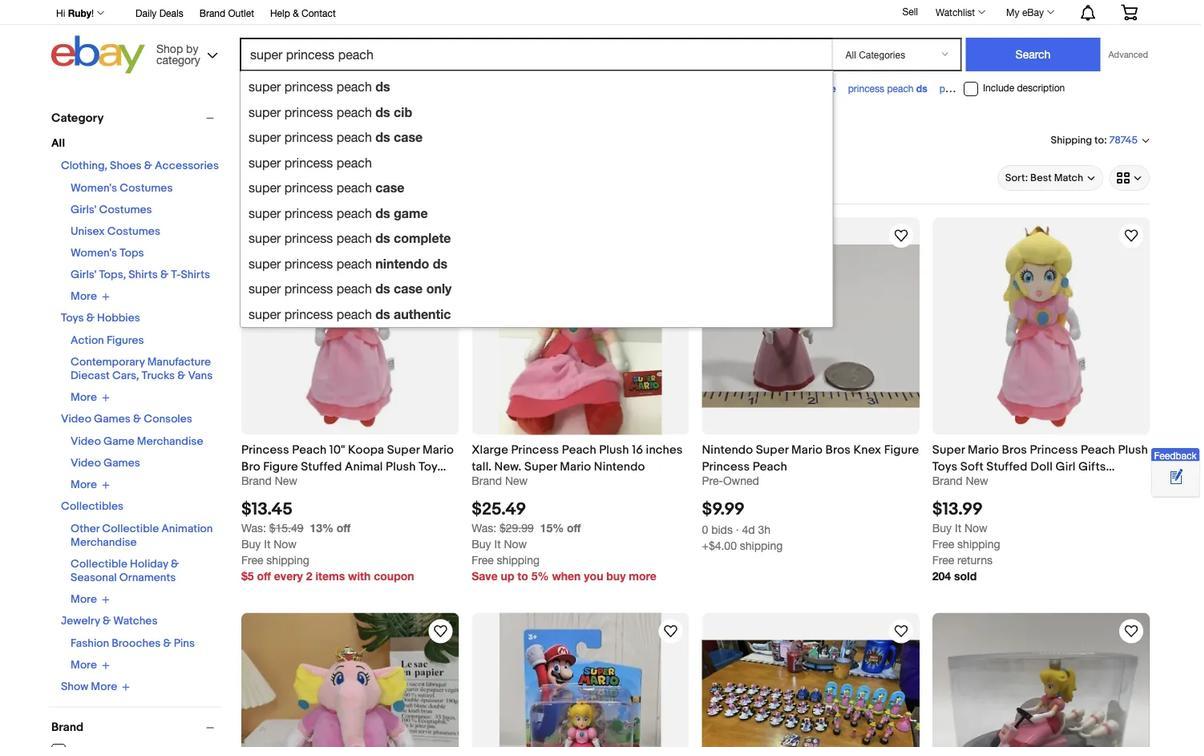 Task type: describe. For each thing, give the bounding box(es) containing it.
brand up $13.45
[[242, 474, 272, 487]]

unisex costumes link
[[71, 225, 160, 239]]

figures
[[107, 334, 144, 348]]

super princess peach ds game
[[249, 205, 428, 221]]

nintendo super mario bros knex figure princess peach heading
[[702, 443, 920, 474]]

mario inside princess peach 10" koopa  super mario bro figure stuffed animal plush toy doll
[[423, 443, 454, 457]]

watch super mario princess peach 2.5" figure jakks 2023 nintendo collectible toy image
[[662, 622, 681, 641]]

peach inside princess peach 10" koopa  super mario bro figure stuffed animal plush toy doll
[[292, 443, 327, 457]]

related:
[[242, 83, 277, 94]]

sort: best match
[[1006, 172, 1084, 184]]

list box inside banner
[[240, 71, 834, 328]]

hi
[[56, 7, 65, 18]]

tops
[[120, 247, 144, 260]]

clothing,
[[61, 159, 108, 173]]

case for ds case only
[[394, 281, 423, 296]]

All selected text field
[[255, 171, 267, 185]]

new.
[[495, 460, 522, 474]]

princess for super princess peach ds case
[[285, 130, 333, 145]]

tall.
[[472, 460, 492, 474]]

more down diecast
[[71, 391, 97, 405]]

ebay
[[1023, 6, 1045, 18]]

15%
[[540, 522, 564, 535]]

shipping inside $25.49 was: $29.99 15% off buy it now free shipping save up to 5% when you buy more
[[497, 554, 540, 567]]

watch super mario bros princess peach plush toys soft stuffed doll girl gifts 8" image
[[1123, 226, 1142, 246]]

0 vertical spatial costumes
[[120, 182, 173, 195]]

all inside main content
[[255, 172, 267, 184]]

ds for ds complete
[[376, 231, 390, 246]]

super mario kart princess peach pull back racer pvc plastic figure car toy 5" image
[[933, 613, 1151, 748]]

new inside xlarge princess peach plush 16 inches tall. new. super mario nintendo brand new
[[505, 474, 528, 487]]

peach for super princess peach ds authentic
[[337, 307, 372, 322]]

bros inside nintendo super mario bros knex figure princess peach pre-owned
[[826, 443, 851, 457]]

& inside action figures contemporary manufacture diecast cars, trucks & vans
[[177, 370, 186, 383]]

pre-
[[702, 474, 724, 487]]

watch 11" super mario bros wonder plush toys elephant princess peach stuffed doll gift image
[[431, 622, 450, 641]]

best
[[1031, 172, 1053, 184]]

& inside other collectible animation merchandise collectible holiday & seasonal ornaments
[[171, 558, 179, 572]]

super princess peach ds case only
[[249, 281, 452, 296]]

super for ds game
[[249, 206, 281, 221]]

buy inside $13.45 was: $15.49 13% off buy it now free shipping $5 off every 2 items with coupon
[[242, 538, 261, 551]]

ds for ds case
[[376, 130, 390, 145]]

sell link
[[896, 6, 926, 17]]

super for nintendo ds
[[249, 256, 281, 271]]

watch super mario kart princess peach pull back racer pvc plastic figure car toy 5" image
[[1123, 622, 1142, 641]]

plush inside xlarge princess peach plush 16 inches tall. new. super mario nintendo brand new
[[600, 443, 630, 457]]

0 horizontal spatial off
[[257, 570, 271, 583]]

girl
[[1056, 460, 1076, 474]]

super mario bros princess peach plush toys soft stuffed doll girl gifts 8&quot; link
[[933, 442, 1151, 491]]

vans
[[188, 370, 213, 383]]

more up 'toys & hobbies' link
[[71, 290, 97, 304]]

super for ds complete
[[249, 231, 281, 246]]

include
[[984, 82, 1015, 94]]

returns
[[958, 554, 993, 567]]

for
[[329, 132, 343, 146]]

11" super mario bros wonder plush toys elephant princess peach stuffed doll gift image
[[242, 613, 459, 748]]

13%
[[310, 522, 334, 535]]

game
[[394, 205, 428, 221]]

auction
[[293, 172, 330, 184]]

brand inside xlarge princess peach plush 16 inches tall. new. super mario nintendo brand new
[[472, 474, 502, 487]]

match
[[1055, 172, 1084, 184]]

clothing, shoes & accessories link
[[61, 159, 219, 173]]

it up super princess peach ds game
[[375, 172, 381, 184]]

watches
[[113, 615, 158, 629]]

peach for super princess peach ds
[[337, 79, 372, 94]]

show more button
[[61, 681, 130, 694]]

figure link
[[742, 83, 837, 94]]

$13.99
[[933, 499, 984, 520]]

sell
[[903, 6, 919, 17]]

super princess peach nintendo ds
[[249, 256, 448, 271]]

knex
[[854, 443, 882, 457]]

bros inside super mario bros princess peach plush toys soft stuffed doll girl gifts 8&quot;
[[1003, 443, 1028, 457]]

authentic
[[394, 307, 451, 322]]

save
[[472, 570, 498, 583]]

daily
[[136, 7, 157, 18]]

contact
[[302, 7, 336, 18]]

watch huge lot super mario bros. princess peach toad toadette huge lot figures cars image
[[892, 622, 911, 641]]

shop
[[156, 42, 183, 55]]

xlarge
[[472, 443, 509, 457]]

shipping inside $13.45 was: $15.49 13% off buy it now free shipping $5 off every 2 items with coupon
[[267, 554, 310, 567]]

1 vertical spatial collectible
[[71, 558, 128, 572]]

princess for super princess peach ds authentic
[[285, 307, 333, 322]]

buy it now link
[[346, 169, 414, 188]]

princess peach ds
[[849, 83, 928, 94]]

off for $13.45
[[337, 522, 351, 535]]

action figures link
[[71, 334, 144, 348]]

plush inside princess peach 10" koopa  super mario bro figure stuffed animal plush toy doll
[[386, 460, 416, 474]]

princess for super princess peach
[[285, 155, 333, 170]]

$5
[[242, 570, 254, 583]]

mario inside nintendo super mario bros knex figure princess peach pre-owned
[[792, 443, 823, 457]]

my ebay
[[1007, 6, 1045, 18]]

princess peach costume
[[285, 83, 393, 94]]

super princess peach case
[[249, 180, 405, 195]]

buy up super princess peach ds game
[[355, 172, 373, 184]]

0 vertical spatial games
[[94, 413, 131, 426]]

nintendo super mario bros knex figure princess peach link
[[702, 442, 920, 474]]

was: for $13.45
[[242, 522, 266, 535]]

help
[[270, 7, 290, 18]]

video for video game merchandise video games
[[71, 435, 101, 449]]

super mario princess peach 2.5" figure jakks 2023 nintendo collectible toy image
[[500, 613, 662, 748]]

new for $13.45
[[275, 474, 298, 487]]

shop by category
[[156, 42, 200, 66]]

shipping
[[1052, 134, 1093, 146]]

cars,
[[112, 370, 139, 383]]

& up video game merchandise link
[[133, 413, 141, 426]]

204
[[933, 570, 952, 583]]

ds up only on the top
[[433, 256, 448, 271]]

princess inside nintendo super mario bros knex figure princess peach pre-owned
[[702, 460, 750, 474]]

collectible holiday & seasonal ornaments link
[[71, 558, 179, 585]]

category
[[51, 111, 104, 125]]

Search for anything text field
[[242, 39, 829, 70]]

super for case
[[249, 181, 281, 195]]

$13.45
[[242, 499, 293, 520]]

stuffed for $13.45
[[301, 460, 342, 474]]

super inside xlarge princess peach plush 16 inches tall. new. super mario nintendo brand new
[[525, 460, 558, 474]]

watch princess peach 10" koopa  super mario bro figure stuffed animal plush toy doll image
[[431, 226, 450, 246]]

nintendo inside xlarge princess peach plush 16 inches tall. new. super mario nintendo brand new
[[594, 460, 646, 474]]

ds for ds cib
[[376, 104, 390, 120]]

it inside $25.49 was: $29.99 15% off buy it now free shipping save up to 5% when you buy more
[[495, 538, 501, 551]]

clothing, shoes & accessories
[[61, 159, 219, 173]]

princess peach 10" koopa  super mario bro figure stuffed animal plush toy doll heading
[[242, 443, 454, 491]]

listing options selector. gallery view selected. image
[[1118, 172, 1143, 185]]

shoes
[[110, 159, 142, 173]]

huge lot super mario bros. princess peach toad toadette huge lot figures cars image
[[702, 641, 920, 748]]

my
[[1007, 6, 1020, 18]]

princess inside xlarge princess peach plush 16 inches tall. new. super mario nintendo brand new
[[511, 443, 559, 457]]

more button for video games & consoles
[[71, 479, 110, 492]]

0
[[702, 523, 709, 536]]

:
[[1105, 134, 1108, 146]]

10"
[[330, 443, 345, 457]]

princess inside main content
[[346, 132, 394, 146]]

super for ds case only
[[249, 282, 281, 296]]

banner containing ds
[[47, 0, 1151, 328]]

4 super from the top
[[249, 155, 281, 170]]

only
[[427, 281, 452, 296]]

super for ds authentic
[[249, 307, 281, 322]]

more
[[629, 570, 657, 583]]

peach for super princess peach
[[337, 155, 372, 170]]

!
[[91, 7, 94, 18]]

watch nintendo super mario bros knex figure princess peach image
[[892, 226, 911, 246]]

peach inside nintendo super mario bros knex figure princess peach pre-owned
[[753, 460, 788, 474]]

ruby
[[68, 7, 91, 18]]

16
[[632, 443, 644, 457]]

doll inside princess peach 10" koopa  super mario bro figure stuffed animal plush toy doll
[[242, 476, 264, 491]]

animal
[[345, 460, 383, 474]]

nintendo inside nintendo super mario bros knex figure princess peach pre-owned
[[702, 443, 754, 457]]

jewelry
[[61, 615, 100, 629]]

game
[[103, 435, 135, 449]]

xlarge princess peach plush 16 inches tall. new. super mario nintendo heading
[[472, 443, 683, 474]]

video game merchandise video games
[[71, 435, 203, 471]]

tops,
[[99, 268, 126, 282]]

inches
[[646, 443, 683, 457]]

help & contact
[[270, 7, 336, 18]]

brand outlet link
[[200, 5, 254, 22]]

more up show more at the bottom of page
[[71, 659, 97, 673]]

buy
[[607, 570, 626, 583]]

2 shirts from the left
[[181, 268, 210, 282]]

ds for ds
[[376, 79, 390, 94]]

koopa
[[348, 443, 384, 457]]

fashion
[[71, 637, 109, 651]]

more up 'jewelry'
[[71, 593, 97, 607]]

off for $25.49
[[567, 522, 581, 535]]

2 vertical spatial costumes
[[107, 225, 160, 239]]

gifts
[[1079, 460, 1107, 474]]

figure inside princess peach 10" koopa  super mario bro figure stuffed animal plush toy doll
[[263, 460, 298, 474]]

+
[[279, 132, 286, 146]]

shipping to : 78745
[[1052, 134, 1139, 147]]

it inside $13.45 was: $15.49 13% off buy it now free shipping $5 off every 2 items with coupon
[[264, 538, 271, 551]]



Task type: locate. For each thing, give the bounding box(es) containing it.
super for ds cib
[[249, 105, 281, 120]]

video game merchandise link
[[71, 435, 203, 449]]

0 vertical spatial merchandise
[[137, 435, 203, 449]]

2 new from the left
[[505, 474, 528, 487]]

now inside $13.45 was: $15.49 13% off buy it now free shipping $5 off every 2 items with coupon
[[274, 538, 297, 551]]

super right the new.
[[525, 460, 558, 474]]

princess inside super princess peach ds game
[[285, 206, 333, 221]]

case for ds case
[[394, 130, 423, 145]]

more button for collectibles
[[71, 593, 110, 607]]

princess inside super mario bros princess peach plush toys soft stuffed doll girl gifts 8&quot;
[[1031, 443, 1079, 457]]

super up owned
[[756, 443, 789, 457]]

peach for super princess peach ds case
[[337, 130, 372, 145]]

merchandise inside other collectible animation merchandise collectible holiday & seasonal ornaments
[[71, 536, 137, 550]]

princess up the new.
[[511, 443, 559, 457]]

ds left "game"
[[376, 205, 390, 221]]

& right 'jewelry'
[[103, 615, 111, 629]]

super inside super princess peach case
[[249, 181, 281, 195]]

new for $13.99
[[966, 474, 989, 487]]

mario left knex
[[792, 443, 823, 457]]

0 horizontal spatial to
[[518, 570, 529, 583]]

ds for ds game
[[376, 205, 390, 221]]

& up action
[[86, 312, 95, 325]]

1 horizontal spatial figure
[[885, 443, 920, 457]]

brand down show
[[51, 721, 84, 735]]

to left 78745
[[1095, 134, 1105, 146]]

0 vertical spatial doll
[[1031, 460, 1054, 474]]

fashion brooches & pins link
[[71, 637, 195, 651]]

0 horizontal spatial shirts
[[129, 268, 158, 282]]

super for ds case
[[249, 130, 281, 145]]

bros
[[826, 443, 851, 457], [1003, 443, 1028, 457]]

9 super from the top
[[249, 282, 281, 296]]

& left t-
[[160, 268, 169, 282]]

ds left authentic
[[376, 307, 390, 322]]

more button down fashion
[[71, 659, 110, 673]]

$29.99
[[500, 522, 534, 535]]

action
[[71, 334, 104, 348]]

stuffed for $13.99
[[987, 460, 1028, 474]]

1 horizontal spatial bros
[[1003, 443, 1028, 457]]

1 horizontal spatial doll
[[1031, 460, 1054, 474]]

3 more button from the top
[[71, 479, 110, 492]]

was:
[[242, 522, 266, 535], [472, 522, 497, 535]]

more button
[[71, 290, 110, 304], [71, 391, 110, 405], [71, 479, 110, 492], [71, 593, 110, 607], [71, 659, 110, 673]]

princess inside super princess peach ds authentic
[[285, 307, 333, 322]]

None submit
[[966, 38, 1101, 71]]

peach for super princess peach ds case only
[[337, 282, 372, 296]]

5 super from the top
[[249, 181, 281, 195]]

plush left toy
[[386, 460, 416, 474]]

other collectible animation merchandise link
[[71, 523, 213, 550]]

figure inside nintendo super mario bros knex figure princess peach pre-owned
[[885, 443, 920, 457]]

peach
[[337, 79, 372, 94], [324, 83, 351, 94], [888, 83, 914, 94], [979, 83, 1006, 94], [337, 105, 372, 120], [337, 130, 372, 145], [396, 132, 431, 146], [337, 155, 372, 170], [337, 181, 372, 195], [337, 206, 372, 221], [337, 231, 372, 246], [337, 256, 372, 271], [337, 282, 372, 296], [337, 307, 372, 322]]

your shopping cart image
[[1121, 4, 1139, 20]]

plush left 16 at right bottom
[[600, 443, 630, 457]]

action figures contemporary manufacture diecast cars, trucks & vans
[[71, 334, 213, 383]]

princess inside super princess peach ds
[[285, 79, 333, 94]]

women's costumes girls' costumes unisex costumes women's tops girls' tops, shirts & t-shirts
[[71, 182, 210, 282]]

list box
[[240, 71, 834, 328]]

more button up collectibles
[[71, 479, 110, 492]]

1 horizontal spatial brand new
[[933, 474, 989, 487]]

costumes down women's costumes link at top
[[99, 203, 152, 217]]

stuffed inside princess peach 10" koopa  super mario bro figure stuffed animal plush toy doll
[[301, 460, 342, 474]]

women's tops link
[[71, 247, 144, 260]]

5 more button from the top
[[71, 659, 110, 673]]

peach inside super princess peach ds cib
[[337, 105, 372, 120]]

8 super from the top
[[249, 256, 281, 271]]

& inside account navigation
[[293, 7, 299, 18]]

merchandise inside video game merchandise video games
[[137, 435, 203, 449]]

1 vertical spatial girls'
[[71, 268, 97, 282]]

merchandise up collectible holiday & seasonal ornaments link in the bottom of the page
[[71, 536, 137, 550]]

now down $13.99
[[965, 522, 988, 535]]

it down $13.99
[[956, 522, 962, 535]]

case down nintendo on the left top of the page
[[394, 281, 423, 296]]

more button down seasonal
[[71, 593, 110, 607]]

my ebay link
[[998, 2, 1062, 22]]

it down $29.99
[[495, 538, 501, 551]]

was: inside $25.49 was: $29.99 15% off buy it now free shipping save up to 5% when you buy more
[[472, 522, 497, 535]]

shipping
[[958, 538, 1001, 551], [740, 539, 783, 552], [267, 554, 310, 567], [497, 554, 540, 567]]

princess up $9.99
[[702, 460, 750, 474]]

ds up super princess peach ds cib
[[376, 79, 390, 94]]

0 vertical spatial case
[[394, 130, 423, 145]]

account navigation
[[47, 0, 1151, 25]]

collectible
[[102, 523, 159, 536], [71, 558, 128, 572]]

$9.99 0 bids · 4d 3h +$4.00 shipping
[[702, 499, 783, 552]]

hobbies
[[97, 312, 140, 325]]

super inside super princess peach ds game
[[249, 206, 281, 221]]

collectibles link
[[61, 500, 124, 514]]

costume
[[354, 83, 393, 94]]

6 super from the top
[[249, 206, 281, 221]]

stuffed right soft
[[987, 460, 1028, 474]]

doll down bro
[[242, 476, 264, 491]]

1 vertical spatial costumes
[[99, 203, 152, 217]]

super inside super princess peach ds cib
[[249, 105, 281, 120]]

1 super from the top
[[249, 79, 281, 94]]

costumes down clothing, shoes & accessories
[[120, 182, 173, 195]]

results
[[289, 132, 326, 146]]

show more
[[61, 681, 117, 694]]

2 girls' from the top
[[71, 268, 97, 282]]

0 vertical spatial toys
[[61, 312, 84, 325]]

brand left outlet
[[200, 7, 226, 18]]

all down the category
[[51, 137, 65, 150]]

2 stuffed from the left
[[987, 460, 1028, 474]]

main content
[[235, 103, 1157, 748]]

deals
[[159, 7, 183, 18]]

brand up $13.99
[[933, 474, 963, 487]]

advanced
[[1109, 49, 1149, 60]]

games inside video game merchandise video games
[[103, 457, 140, 471]]

princess
[[242, 443, 290, 457], [511, 443, 559, 457], [1031, 443, 1079, 457], [702, 460, 750, 474]]

plush
[[600, 443, 630, 457], [1119, 443, 1149, 457], [386, 460, 416, 474]]

1 women's from the top
[[71, 182, 117, 195]]

shipping down 3h
[[740, 539, 783, 552]]

& inside women's costumes girls' costumes unisex costumes women's tops girls' tops, shirts & t-shirts
[[160, 268, 169, 282]]

peach left 10"
[[292, 443, 327, 457]]

collectible up holiday
[[102, 523, 159, 536]]

1 horizontal spatial stuffed
[[987, 460, 1028, 474]]

1 stuffed from the left
[[301, 460, 342, 474]]

princess for super princess peach ds game
[[285, 206, 333, 221]]

to
[[1095, 134, 1105, 146], [518, 570, 529, 583]]

none text field inside main content
[[472, 522, 534, 535]]

2 horizontal spatial off
[[567, 522, 581, 535]]

all down 13,000
[[255, 172, 267, 184]]

stuffed inside super mario bros princess peach plush toys soft stuffed doll girl gifts 8&quot;
[[987, 460, 1028, 474]]

1 vertical spatial women's
[[71, 247, 117, 260]]

0 horizontal spatial bros
[[826, 443, 851, 457]]

princess inside super princess peach ds cib
[[285, 105, 333, 120]]

mario inside super mario bros princess peach plush toys soft stuffed doll girl gifts 8&quot;
[[969, 443, 1000, 457]]

sort: best match button
[[999, 165, 1104, 191]]

1 vertical spatial to
[[518, 570, 529, 583]]

girls' costumes link
[[71, 203, 152, 217]]

& right holiday
[[171, 558, 179, 572]]

2 vertical spatial case
[[394, 281, 423, 296]]

peach inside super princess peach ds authentic
[[337, 307, 372, 322]]

2 super from the top
[[249, 105, 281, 120]]

peach for super princess peach case
[[337, 181, 372, 195]]

0 vertical spatial all
[[51, 137, 65, 150]]

ds up buy it now
[[376, 130, 390, 145]]

peach inside super princess peach case
[[337, 181, 372, 195]]

peach inside super princess peach ds case
[[337, 130, 372, 145]]

women's costumes link
[[71, 182, 173, 195]]

was: down $13.45
[[242, 522, 266, 535]]

4 more button from the top
[[71, 593, 110, 607]]

games down game
[[103, 457, 140, 471]]

peach inside super princess peach ds complete
[[337, 231, 372, 246]]

brand new up $13.99
[[933, 474, 989, 487]]

to inside shipping to : 78745
[[1095, 134, 1105, 146]]

peach for super princess peach ds complete
[[337, 231, 372, 246]]

$25.49
[[472, 499, 527, 520]]

super inside super princess peach ds case only
[[249, 282, 281, 296]]

outlet
[[228, 7, 254, 18]]

toys inside super mario bros princess peach plush toys soft stuffed doll girl gifts 8&quot;
[[933, 460, 958, 474]]

video up the video games link
[[71, 435, 101, 449]]

1 vertical spatial figure
[[263, 460, 298, 474]]

2 more button from the top
[[71, 391, 110, 405]]

0 horizontal spatial plush
[[386, 460, 416, 474]]

brand new for $13.99
[[933, 474, 989, 487]]

video games & consoles
[[61, 413, 192, 426]]

1 horizontal spatial was:
[[472, 522, 497, 535]]

xlarge princess peach plush 16 inches tall. new. super mario nintendo link
[[472, 442, 690, 474]]

new up $13.99
[[966, 474, 989, 487]]

mario
[[423, 443, 454, 457], [792, 443, 823, 457], [969, 443, 1000, 457], [560, 460, 592, 474]]

mario up 15%
[[560, 460, 592, 474]]

2 women's from the top
[[71, 247, 117, 260]]

sort:
[[1006, 172, 1029, 184]]

1 brand new from the left
[[242, 474, 298, 487]]

super inside nintendo super mario bros knex figure princess peach pre-owned
[[756, 443, 789, 457]]

3 new from the left
[[966, 474, 989, 487]]

0 horizontal spatial new
[[275, 474, 298, 487]]

free inside $13.45 was: $15.49 13% off buy it now free shipping $5 off every 2 items with coupon
[[242, 554, 264, 567]]

plush inside super mario bros princess peach plush toys soft stuffed doll girl gifts 8&quot;
[[1119, 443, 1149, 457]]

2 horizontal spatial plush
[[1119, 443, 1149, 457]]

xlarge princess peach plush 16 inches tall. new. super mario nintendo brand new
[[472, 443, 683, 487]]

0 vertical spatial to
[[1095, 134, 1105, 146]]

peach inside super princess peach ds
[[337, 79, 372, 94]]

78745
[[1110, 134, 1139, 147]]

2 horizontal spatial new
[[966, 474, 989, 487]]

doll inside super mario bros princess peach plush toys soft stuffed doll girl gifts 8&quot;
[[1031, 460, 1054, 474]]

ds up nintendo on the left top of the page
[[376, 231, 390, 246]]

costumes up tops
[[107, 225, 160, 239]]

2
[[306, 570, 313, 583]]

princess for super princess peach ds cib
[[285, 105, 333, 120]]

up
[[501, 570, 515, 583]]

princess up bro
[[242, 443, 290, 457]]

peach left 16 at right bottom
[[562, 443, 597, 457]]

1 shirts from the left
[[129, 268, 158, 282]]

figure right knex
[[885, 443, 920, 457]]

main content containing $13.45
[[235, 103, 1157, 748]]

buy inside $13.99 buy it now free shipping free returns 204 sold
[[933, 522, 953, 535]]

2 vertical spatial video
[[71, 457, 101, 471]]

was: for $25.49
[[472, 522, 497, 535]]

contemporary manufacture diecast cars, trucks & vans link
[[71, 356, 213, 383]]

nintendo down 16 at right bottom
[[594, 460, 646, 474]]

·
[[736, 523, 740, 536]]

super inside super princess peach ds case
[[249, 130, 281, 145]]

1 vertical spatial all
[[255, 172, 267, 184]]

women's down clothing,
[[71, 182, 117, 195]]

1 vertical spatial games
[[103, 457, 140, 471]]

women's down "unisex"
[[71, 247, 117, 260]]

buy up save
[[472, 538, 492, 551]]

$25.49 was: $29.99 15% off buy it now free shipping save up to 5% when you buy more
[[472, 499, 657, 583]]

super mario bros princess peach plush toys soft stuffed doll girl gifts 8&quot;
[[933, 443, 1149, 491]]

super for ds
[[249, 79, 281, 94]]

3 super from the top
[[249, 130, 281, 145]]

more button for toys & hobbies
[[71, 391, 110, 405]]

1 girls' from the top
[[71, 203, 97, 217]]

now down $29.99
[[504, 538, 527, 551]]

princess inside super princess peach case
[[285, 181, 333, 195]]

none text field inside main content
[[242, 522, 304, 535]]

0 vertical spatial women's
[[71, 182, 117, 195]]

games up game
[[94, 413, 131, 426]]

1 bros from the left
[[826, 443, 851, 457]]

10 super from the top
[[249, 307, 281, 322]]

buy it now
[[355, 172, 404, 184]]

7 super from the top
[[249, 231, 281, 246]]

free inside $25.49 was: $29.99 15% off buy it now free shipping save up to 5% when you buy more
[[472, 554, 494, 567]]

ds down nintendo on the left top of the page
[[376, 281, 390, 296]]

video down diecast
[[61, 413, 91, 426]]

super
[[249, 79, 281, 94], [249, 105, 281, 120], [249, 130, 281, 145], [249, 155, 281, 170], [249, 181, 281, 195], [249, 206, 281, 221], [249, 231, 281, 246], [249, 256, 281, 271], [249, 282, 281, 296], [249, 307, 281, 322]]

brand new up $13.45
[[242, 474, 298, 487]]

princess peach 10" koopa  super mario bro figure stuffed animal plush toy doll image
[[242, 217, 459, 435]]

& right help
[[293, 7, 299, 18]]

ds left princess peach shirt
[[917, 83, 928, 94]]

peach inside super princess peach ds case only
[[337, 282, 372, 296]]

now up "game"
[[383, 172, 404, 184]]

peach up gifts
[[1082, 443, 1116, 457]]

shipping inside $9.99 0 bids · 4d 3h +$4.00 shipping
[[740, 539, 783, 552]]

princess inside super princess peach ds complete
[[285, 231, 333, 246]]

0 horizontal spatial brand new
[[242, 474, 298, 487]]

nintendo up owned
[[702, 443, 754, 457]]

0 vertical spatial figure
[[885, 443, 920, 457]]

new
[[275, 474, 298, 487], [505, 474, 528, 487], [966, 474, 989, 487]]

0 horizontal spatial stuffed
[[301, 460, 342, 474]]

0 vertical spatial video
[[61, 413, 91, 426]]

mario inside xlarge princess peach plush 16 inches tall. new. super mario nintendo brand new
[[560, 460, 592, 474]]

buy inside $25.49 was: $29.99 15% off buy it now free shipping save up to 5% when you buy more
[[472, 538, 492, 551]]

super up toy
[[387, 443, 420, 457]]

1 horizontal spatial to
[[1095, 134, 1105, 146]]

super inside the super princess peach nintendo ds
[[249, 256, 281, 271]]

1 vertical spatial doll
[[242, 476, 264, 491]]

princess for super princess peach ds complete
[[285, 231, 333, 246]]

ds for ds case only
[[376, 281, 390, 296]]

super mario bros princess peach plush toys soft stuffed doll girl gifts 8&quot; heading
[[933, 443, 1149, 491]]

buy up $5
[[242, 538, 261, 551]]

it down $15.49
[[264, 538, 271, 551]]

was: down $25.49
[[472, 522, 497, 535]]

super inside princess peach 10" koopa  super mario bro figure stuffed animal plush toy doll
[[387, 443, 420, 457]]

doll left girl
[[1031, 460, 1054, 474]]

0 horizontal spatial was:
[[242, 522, 266, 535]]

1 horizontal spatial shirts
[[181, 268, 210, 282]]

shipping up returns
[[958, 538, 1001, 551]]

1 horizontal spatial off
[[337, 522, 351, 535]]

now inside $13.99 buy it now free shipping free returns 204 sold
[[965, 522, 988, 535]]

none text field containing was:
[[472, 522, 534, 535]]

brand inside account navigation
[[200, 7, 226, 18]]

girls'
[[71, 203, 97, 217], [71, 268, 97, 282]]

0 vertical spatial nintendo
[[702, 443, 754, 457]]

princess for super princess peach ds
[[285, 79, 333, 94]]

watchlist link
[[928, 2, 993, 22]]

ds left cib on the top left of the page
[[376, 104, 390, 120]]

merchandise down consoles
[[137, 435, 203, 449]]

jewelry & watches link
[[61, 615, 158, 629]]

1 vertical spatial toys
[[933, 460, 958, 474]]

case up "game"
[[376, 180, 405, 195]]

shipping inside $13.99 buy it now free shipping free returns 204 sold
[[958, 538, 1001, 551]]

0 horizontal spatial all
[[51, 137, 65, 150]]

soft
[[961, 460, 984, 474]]

super inside super princess peach ds complete
[[249, 231, 281, 246]]

off right 15%
[[567, 522, 581, 535]]

none text field containing was:
[[242, 522, 304, 535]]

8&quot;
[[933, 476, 979, 491]]

1 vertical spatial merchandise
[[71, 536, 137, 550]]

0 horizontal spatial doll
[[242, 476, 264, 491]]

None text field
[[472, 522, 534, 535]]

super inside super mario bros princess peach plush toys soft stuffed doll girl gifts 8&quot;
[[933, 443, 966, 457]]

now inside $25.49 was: $29.99 15% off buy it now free shipping save up to 5% when you buy more
[[504, 538, 527, 551]]

list box containing ds
[[240, 71, 834, 328]]

2 brand new from the left
[[933, 474, 989, 487]]

1 more button from the top
[[71, 290, 110, 304]]

cib
[[394, 104, 413, 120]]

peach for super princess peach ds cib
[[337, 105, 372, 120]]

t-
[[171, 268, 181, 282]]

mario up soft
[[969, 443, 1000, 457]]

peach for super princess peach nintendo ds
[[337, 256, 372, 271]]

1 horizontal spatial toys
[[933, 460, 958, 474]]

girls' left tops,
[[71, 268, 97, 282]]

princess for super princess peach ds case only
[[285, 282, 333, 296]]

nintendo super mario bros knex figure princess peach image
[[702, 245, 920, 408]]

off right $5
[[257, 570, 271, 583]]

princess inside the super princess peach nintendo ds
[[285, 256, 333, 271]]

1 horizontal spatial all
[[255, 172, 267, 184]]

1 horizontal spatial new
[[505, 474, 528, 487]]

1 was: from the left
[[242, 522, 266, 535]]

peach inside the super princess peach nintendo ds
[[337, 256, 372, 271]]

shipping up every
[[267, 554, 310, 567]]

every
[[274, 570, 303, 583]]

description
[[1018, 82, 1066, 94]]

peach inside xlarge princess peach plush 16 inches tall. new. super mario nintendo brand new
[[562, 443, 597, 457]]

& right the shoes
[[144, 159, 152, 173]]

0 horizontal spatial nintendo
[[594, 460, 646, 474]]

more up collectibles
[[71, 479, 97, 492]]

off right the 13%
[[337, 522, 351, 535]]

ds for ds authentic
[[376, 307, 390, 322]]

1 vertical spatial video
[[71, 435, 101, 449]]

toys & hobbies link
[[61, 312, 140, 325]]

case
[[394, 130, 423, 145], [376, 180, 405, 195], [394, 281, 423, 296]]

toys up action
[[61, 312, 84, 325]]

princess inside super princess peach ds case only
[[285, 282, 333, 296]]

accessories
[[155, 159, 219, 173]]

games
[[94, 413, 131, 426], [103, 457, 140, 471]]

consoles
[[144, 413, 192, 426]]

you
[[584, 570, 604, 583]]

off inside $25.49 was: $29.99 15% off buy it now free shipping save up to 5% when you buy more
[[567, 522, 581, 535]]

super mario bros princess peach plush toys soft stuffed doll girl gifts 8" image
[[933, 217, 1151, 435]]

watchlist
[[936, 6, 976, 18]]

manufacture
[[147, 356, 211, 370]]

to right up
[[518, 570, 529, 583]]

1 horizontal spatial plush
[[600, 443, 630, 457]]

peach inside super mario bros princess peach plush toys soft stuffed doll girl gifts 8&quot;
[[1082, 443, 1116, 457]]

super up soft
[[933, 443, 966, 457]]

peach right pre-
[[753, 460, 788, 474]]

princess inside super princess peach ds case
[[285, 130, 333, 145]]

girls' tops, shirts & t-shirts link
[[71, 268, 210, 282]]

princess
[[285, 79, 333, 94], [285, 83, 322, 94], [849, 83, 885, 94], [940, 83, 976, 94], [285, 105, 333, 120], [285, 130, 333, 145], [346, 132, 394, 146], [285, 155, 333, 170], [285, 181, 333, 195], [285, 206, 333, 221], [285, 231, 333, 246], [285, 256, 333, 271], [285, 282, 333, 296], [285, 307, 333, 322]]

0 horizontal spatial figure
[[263, 460, 298, 474]]

ornaments
[[119, 572, 176, 585]]

brand new for $13.45
[[242, 474, 298, 487]]

was: inside $13.45 was: $15.49 13% off buy it now free shipping $5 off every 2 items with coupon
[[242, 522, 266, 535]]

1 vertical spatial case
[[376, 180, 405, 195]]

princess peach 10" koopa  super mario bro figure stuffed animal plush toy doll
[[242, 443, 454, 491]]

video
[[61, 413, 91, 426], [71, 435, 101, 449], [71, 457, 101, 471]]

to inside $25.49 was: $29.99 15% off buy it now free shipping save up to 5% when you buy more
[[518, 570, 529, 583]]

banner
[[47, 0, 1151, 328]]

2 bros from the left
[[1003, 443, 1028, 457]]

now down $15.49
[[274, 538, 297, 551]]

peach for super princess peach ds game
[[337, 206, 372, 221]]

daily deals
[[136, 7, 183, 18]]

contemporary
[[71, 356, 145, 370]]

more button up 'toys & hobbies' link
[[71, 290, 110, 304]]

0 vertical spatial girls'
[[71, 203, 97, 217]]

trucks
[[142, 370, 175, 383]]

princess inside princess peach 10" koopa  super mario bro figure stuffed animal plush toy doll
[[242, 443, 290, 457]]

super inside super princess peach ds
[[249, 79, 281, 94]]

it inside $13.99 buy it now free shipping free returns 204 sold
[[956, 522, 962, 535]]

&
[[293, 7, 299, 18], [144, 159, 152, 173], [160, 268, 169, 282], [86, 312, 95, 325], [177, 370, 186, 383], [133, 413, 141, 426], [171, 558, 179, 572], [103, 615, 111, 629], [163, 637, 171, 651]]

princess for super princess peach case
[[285, 181, 333, 195]]

mario up toy
[[423, 443, 454, 457]]

free
[[933, 538, 955, 551], [242, 554, 264, 567], [472, 554, 494, 567], [933, 554, 955, 567]]

1 horizontal spatial nintendo
[[702, 443, 754, 457]]

0 vertical spatial collectible
[[102, 523, 159, 536]]

feedback
[[1155, 450, 1198, 462]]

& left pins
[[163, 637, 171, 651]]

0 horizontal spatial toys
[[61, 312, 84, 325]]

plush left feedback
[[1119, 443, 1149, 457]]

buy down $13.99
[[933, 522, 953, 535]]

shipping up up
[[497, 554, 540, 567]]

4d
[[743, 523, 756, 536]]

2 was: from the left
[[472, 522, 497, 535]]

None text field
[[242, 522, 304, 535]]

1 new from the left
[[275, 474, 298, 487]]

1 vertical spatial nintendo
[[594, 460, 646, 474]]

super princess peach ds authentic
[[249, 307, 451, 322]]

category
[[156, 53, 200, 66]]

more right show
[[91, 681, 117, 694]]

& left vans
[[177, 370, 186, 383]]

super princess peach
[[249, 155, 372, 170]]

super inside super princess peach ds authentic
[[249, 307, 281, 322]]

video for video games & consoles
[[61, 413, 91, 426]]

toys up 8&quot; on the bottom
[[933, 460, 958, 474]]

princess for super princess peach nintendo ds
[[285, 256, 333, 271]]

sold
[[955, 570, 977, 583]]

xlarge princess peach plush 16 inches tall. new. super mario nintendo image
[[499, 217, 662, 435]]

more button down diecast
[[71, 391, 110, 405]]

peach inside super princess peach ds game
[[337, 206, 372, 221]]



Task type: vqa. For each thing, say whether or not it's contained in the screenshot.
OFF associated with $13.45
yes



